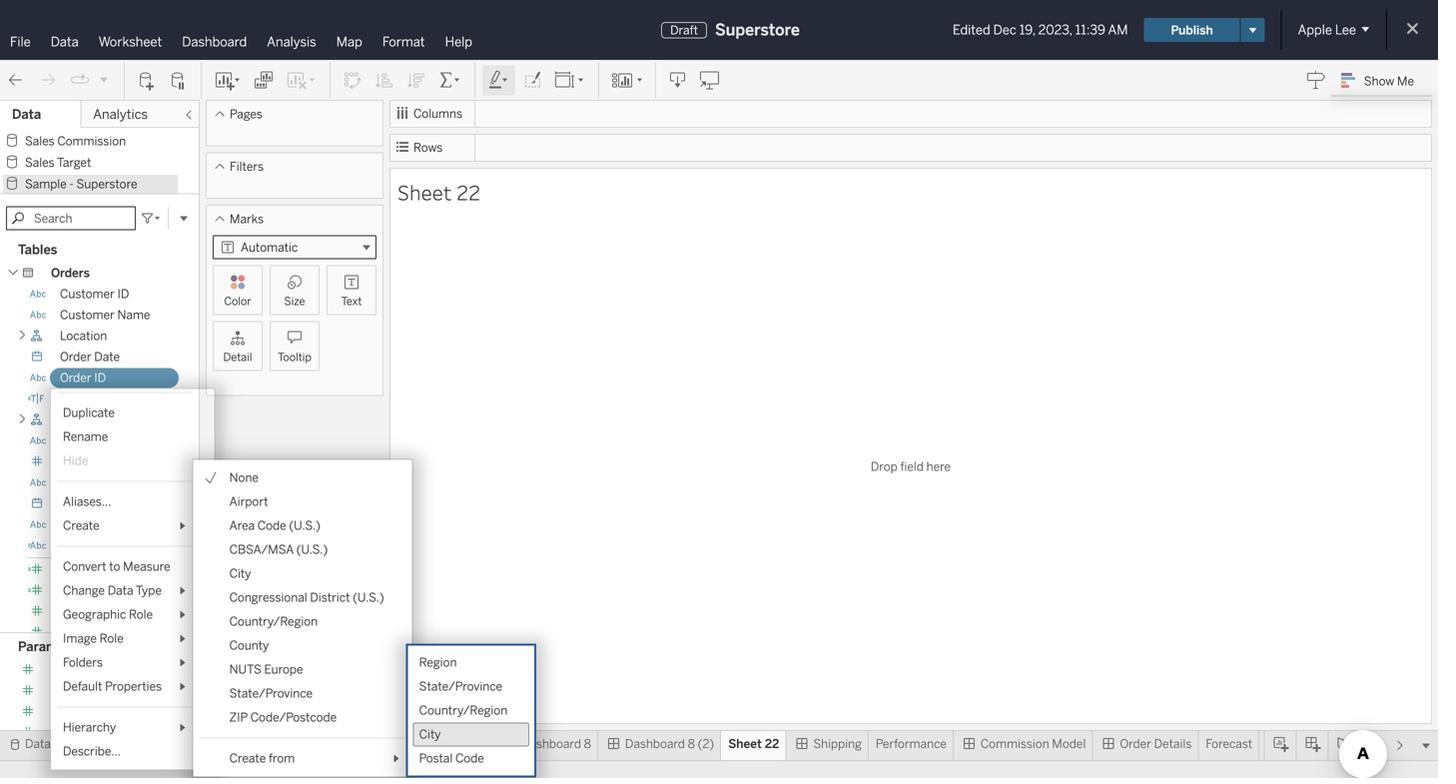 Task type: describe. For each thing, give the bounding box(es) containing it.
date for order date
[[94, 350, 120, 364]]

sample - superstore
[[25, 177, 137, 191]]

0 vertical spatial commission
[[57, 134, 126, 148]]

publish
[[1172, 23, 1214, 37]]

undo image
[[6, 70, 26, 90]]

1 vertical spatial 22
[[765, 737, 780, 751]]

1 horizontal spatial sheet
[[729, 737, 762, 751]]

row id
[[60, 455, 98, 469]]

mode
[[87, 518, 118, 532]]

fit image
[[555, 70, 587, 90]]

0 horizontal spatial superstore
[[76, 177, 137, 191]]

role for geographic role
[[129, 608, 153, 622]]

drop
[[871, 459, 898, 474]]

change data type menu item
[[57, 579, 192, 603]]

new
[[51, 726, 75, 740]]

ship for ship status
[[60, 539, 85, 553]]

code/postcode
[[251, 711, 337, 725]]

days for days to ship actual
[[60, 563, 87, 577]]

am
[[1109, 22, 1129, 38]]

customer name
[[60, 308, 150, 322]]

id for customer id
[[117, 287, 129, 301]]

2023,
[[1039, 22, 1073, 38]]

target
[[57, 155, 91, 170]]

0 vertical spatial product
[[60, 413, 104, 427]]

create for create from
[[229, 752, 266, 766]]

1 (2) from the left
[[471, 737, 488, 751]]

sort ascending image
[[375, 70, 395, 90]]

hide
[[63, 454, 88, 468]]

growth
[[130, 726, 170, 740]]

business
[[78, 726, 128, 740]]

ship status
[[60, 539, 123, 553]]

state/province inside "region state/province country/region city postal code"
[[419, 680, 503, 694]]

discount
[[60, 605, 109, 619]]

customer id
[[60, 287, 129, 301]]

sort descending image
[[407, 70, 427, 90]]

forecast
[[1206, 737, 1253, 751]]

postal
[[419, 752, 453, 766]]

data inside menu item
[[108, 584, 133, 598]]

dashboard 8
[[522, 737, 591, 751]]

data source
[[25, 737, 92, 751]]

1 vertical spatial (u.s.)
[[296, 543, 328, 557]]

data down undo image
[[12, 106, 41, 122]]

city inside "region state/province country/region city postal code"
[[419, 728, 441, 742]]

duplicate image
[[254, 70, 274, 90]]

publish button
[[1145, 18, 1241, 42]]

describe...
[[63, 745, 121, 759]]

-
[[69, 177, 74, 191]]

ship mode
[[60, 518, 118, 532]]

duplicate rename hide
[[63, 406, 115, 468]]

image role
[[63, 632, 124, 646]]

type
[[136, 584, 162, 598]]

create menu item
[[57, 514, 192, 538]]

order details
[[1120, 737, 1192, 751]]

scheduled
[[131, 584, 189, 598]]

zip
[[229, 711, 248, 725]]

image role menu item
[[57, 627, 192, 651]]

role for image role
[[100, 632, 124, 646]]

1 vertical spatial product
[[60, 434, 104, 448]]

rename
[[63, 430, 108, 444]]

duplicate
[[63, 406, 115, 420]]

orders
[[51, 266, 90, 280]]

county
[[229, 639, 269, 653]]

parameters
[[18, 639, 90, 655]]

to for actual
[[90, 563, 101, 577]]

ship down days to ship actual
[[104, 584, 128, 598]]

file
[[10, 34, 31, 50]]

sales for sales target
[[25, 155, 55, 170]]

ship up change data type
[[104, 563, 128, 577]]

1 horizontal spatial superstore
[[715, 20, 800, 39]]

profitable?
[[94, 392, 154, 406]]

format
[[383, 34, 425, 50]]

europe
[[264, 663, 303, 677]]

measure
[[123, 560, 170, 574]]

ship for ship mode
[[60, 518, 85, 532]]

days to ship actual
[[60, 563, 166, 577]]

customer for customer id
[[60, 287, 115, 301]]

dec
[[994, 22, 1017, 38]]

data up redo icon
[[51, 34, 79, 50]]

new data source image
[[137, 70, 157, 90]]

order for order profitable?
[[60, 392, 92, 406]]

text
[[341, 295, 362, 308]]

city inside none airport area code (u.s.) cbsa/msa (u.s.) city congressional district (u.s.) country/region county nuts europe state/province zip code/postcode
[[229, 567, 251, 581]]

code inside "region state/province country/region city postal code"
[[456, 752, 484, 766]]

tables
[[18, 242, 57, 258]]

churn
[[51, 684, 85, 698]]

apple lee
[[1299, 22, 1357, 38]]

convert
[[63, 560, 106, 574]]

create from menu item
[[199, 747, 406, 771]]

salary
[[81, 663, 116, 678]]

collapse image
[[183, 109, 195, 121]]

data guide image
[[1307, 70, 1327, 90]]

airport
[[229, 495, 268, 509]]

totals image
[[439, 70, 463, 90]]

commission model
[[981, 737, 1087, 751]]

row
[[60, 455, 83, 469]]

help
[[445, 34, 473, 50]]

rate for churn rate
[[88, 684, 113, 698]]

name
[[117, 308, 150, 322]]

edited
[[953, 22, 991, 38]]

convert to measure
[[63, 560, 170, 574]]

folders menu item
[[57, 651, 192, 675]]

none
[[229, 471, 259, 485]]

format workbook image
[[523, 70, 543, 90]]

show me
[[1365, 74, 1415, 88]]

ship date
[[60, 497, 113, 511]]

churn rate
[[51, 684, 113, 698]]

cbsa/msa
[[229, 543, 294, 557]]

0 vertical spatial sheet
[[398, 178, 452, 206]]

19,
[[1020, 22, 1036, 38]]

sales commission
[[25, 134, 126, 148]]

aliases...
[[63, 495, 111, 509]]

order date
[[60, 350, 120, 364]]

analytics
[[93, 106, 148, 122]]

show/hide cards image
[[612, 70, 644, 90]]

commission rate
[[51, 705, 148, 719]]

from
[[269, 752, 295, 766]]

to for scheduled
[[90, 584, 101, 598]]

marks
[[230, 212, 264, 226]]

worksheet
[[99, 34, 162, 50]]

geographic role menu item
[[57, 603, 192, 627]]



Task type: locate. For each thing, give the bounding box(es) containing it.
hide menu item
[[57, 449, 192, 473]]

city up postal
[[419, 728, 441, 742]]

create inside "menu item"
[[229, 752, 266, 766]]

1 vertical spatial country/region
[[419, 704, 508, 718]]

default
[[63, 680, 102, 694]]

days up discount
[[60, 584, 87, 598]]

replay animation image right redo icon
[[70, 70, 90, 90]]

id up the "name" on the left of the page
[[117, 287, 129, 301]]

change data type
[[63, 584, 162, 598]]

status
[[87, 539, 123, 553]]

sample
[[25, 177, 67, 191]]

code down customers (2)
[[456, 752, 484, 766]]

ship down segment
[[60, 497, 85, 511]]

shipping
[[814, 737, 862, 751]]

1 horizontal spatial city
[[419, 728, 441, 742]]

base
[[51, 663, 78, 678]]

1 customers from the left
[[313, 737, 374, 751]]

default properties menu item
[[57, 675, 192, 699]]

2 days from the top
[[60, 584, 87, 598]]

hierarchy menu item
[[57, 716, 192, 740]]

id for row id
[[86, 455, 98, 469]]

0 horizontal spatial 8
[[584, 737, 591, 751]]

edited dec 19, 2023, 11:39 am
[[953, 22, 1129, 38]]

customers up postal
[[408, 737, 468, 751]]

date down the location
[[94, 350, 120, 364]]

1 horizontal spatial replay animation image
[[98, 73, 110, 85]]

22 down columns
[[457, 178, 481, 206]]

sheet down rows
[[398, 178, 452, 206]]

1 horizontal spatial (2)
[[698, 737, 715, 751]]

order for order id
[[60, 371, 92, 385]]

2 vertical spatial commission
[[981, 737, 1050, 751]]

0 horizontal spatial rate
[[88, 684, 113, 698]]

id right row
[[86, 455, 98, 469]]

Search text field
[[6, 206, 136, 230]]

0 vertical spatial role
[[129, 608, 153, 622]]

location
[[60, 329, 107, 343]]

rate
[[88, 684, 113, 698], [122, 705, 148, 719]]

1 horizontal spatial role
[[129, 608, 153, 622]]

tooltip
[[278, 351, 312, 364]]

2 vertical spatial product
[[235, 737, 279, 751]]

0 horizontal spatial 22
[[457, 178, 481, 206]]

replay animation image up "analytics"
[[98, 73, 110, 85]]

id for order id
[[94, 371, 106, 385]]

0 horizontal spatial city
[[229, 567, 251, 581]]

state/province down europe
[[229, 687, 313, 701]]

detail
[[223, 351, 252, 364]]

0 vertical spatial rate
[[88, 684, 113, 698]]

drop field here
[[871, 459, 951, 474]]

replay animation image
[[70, 70, 90, 90], [98, 73, 110, 85]]

1 vertical spatial sheet 22
[[729, 737, 780, 751]]

date up mode
[[87, 497, 113, 511]]

2 (2) from the left
[[698, 737, 715, 751]]

2 vertical spatial (u.s.)
[[353, 591, 384, 605]]

date
[[94, 350, 120, 364], [87, 497, 113, 511]]

performance
[[876, 737, 947, 751]]

8
[[584, 737, 591, 751], [688, 737, 695, 751]]

model
[[1053, 737, 1087, 751]]

1 horizontal spatial 8
[[688, 737, 695, 751]]

(u.s.) right cbsa/msa
[[296, 543, 328, 557]]

0 horizontal spatial sheet
[[398, 178, 452, 206]]

dashboard for dashboard 8 (2)
[[625, 737, 685, 751]]

district
[[310, 591, 350, 605]]

create from
[[229, 752, 295, 766]]

to down status
[[109, 560, 120, 574]]

0 vertical spatial city
[[229, 567, 251, 581]]

redo image
[[38, 70, 58, 90]]

product up rename
[[60, 413, 104, 427]]

order id
[[60, 371, 106, 385]]

1 vertical spatial sheet
[[729, 737, 762, 751]]

1 vertical spatial code
[[456, 752, 484, 766]]

dashboard right "region state/province country/region city postal code"
[[522, 737, 581, 751]]

0 vertical spatial (u.s.)
[[289, 519, 321, 533]]

customers for customers
[[313, 737, 374, 751]]

rate for commission rate
[[122, 705, 148, 719]]

1 customer from the top
[[60, 287, 115, 301]]

1 horizontal spatial state/province
[[419, 680, 503, 694]]

commission up 'hierarchy'
[[51, 705, 120, 719]]

dashboard for dashboard 8
[[522, 737, 581, 751]]

product up hide
[[60, 434, 104, 448]]

commission up target
[[57, 134, 126, 148]]

commission for commission model
[[981, 737, 1050, 751]]

1 vertical spatial commission
[[51, 705, 120, 719]]

base salary
[[51, 663, 116, 678]]

superstore up open and edit this workbook in tableau desktop icon
[[715, 20, 800, 39]]

to up change at the left of the page
[[90, 563, 101, 577]]

product id
[[60, 434, 118, 448]]

analysis
[[267, 34, 316, 50]]

create up "ship status"
[[63, 519, 100, 533]]

id up hide menu item
[[106, 434, 118, 448]]

details
[[1155, 737, 1192, 751]]

0 vertical spatial code
[[258, 519, 286, 533]]

0 horizontal spatial state/province
[[229, 687, 313, 701]]

congressional
[[229, 591, 307, 605]]

id for product id
[[106, 434, 118, 448]]

sheet 22 left shipping
[[729, 737, 780, 751]]

dashboard for dashboard
[[182, 34, 247, 50]]

2 sales from the top
[[25, 155, 55, 170]]

clear sheet image
[[286, 70, 318, 90]]

sales target
[[25, 155, 91, 170]]

22 left shipping
[[765, 737, 780, 751]]

8 for dashboard 8 (2)
[[688, 737, 695, 751]]

pause auto updates image
[[169, 70, 189, 90]]

order for order date
[[60, 350, 92, 364]]

0 vertical spatial sales
[[25, 134, 55, 148]]

geographic
[[63, 608, 126, 622]]

country/region up customers (2)
[[419, 704, 508, 718]]

date for ship date
[[87, 497, 113, 511]]

sheet
[[398, 178, 452, 206], [729, 737, 762, 751]]

show
[[1365, 74, 1395, 88]]

image
[[63, 632, 97, 646]]

here
[[927, 459, 951, 474]]

2 customers from the left
[[408, 737, 468, 751]]

rate down properties on the left bottom of the page
[[122, 705, 148, 719]]

customer up the location
[[60, 308, 115, 322]]

data left 'new'
[[25, 737, 51, 751]]

create left from
[[229, 752, 266, 766]]

country/region down congressional
[[229, 615, 318, 629]]

ship up convert on the left of page
[[60, 539, 85, 553]]

1 vertical spatial rate
[[122, 705, 148, 719]]

overview
[[151, 737, 202, 751]]

0 vertical spatial 22
[[457, 178, 481, 206]]

ship
[[60, 497, 85, 511], [60, 518, 85, 532], [60, 539, 85, 553], [104, 563, 128, 577], [104, 584, 128, 598]]

role
[[129, 608, 153, 622], [100, 632, 124, 646]]

1 horizontal spatial customers
[[408, 737, 468, 751]]

highlight image
[[488, 70, 511, 90]]

dashboard up "new worksheet" icon
[[182, 34, 247, 50]]

1 vertical spatial city
[[419, 728, 441, 742]]

0 vertical spatial country/region
[[229, 615, 318, 629]]

0 vertical spatial create
[[63, 519, 100, 533]]

0 vertical spatial superstore
[[715, 20, 800, 39]]

0 horizontal spatial (2)
[[471, 737, 488, 751]]

apple
[[1299, 22, 1333, 38]]

order down order date
[[60, 371, 92, 385]]

0 vertical spatial days
[[60, 563, 87, 577]]

product up create from
[[235, 737, 279, 751]]

order for order details
[[1120, 737, 1152, 751]]

new business growth
[[51, 726, 170, 740]]

source
[[54, 737, 92, 751]]

1 sales from the top
[[25, 134, 55, 148]]

ship down ship date
[[60, 518, 85, 532]]

1 horizontal spatial 22
[[765, 737, 780, 751]]

rows
[[414, 140, 443, 155]]

2 8 from the left
[[688, 737, 695, 751]]

nuts
[[229, 663, 262, 677]]

1 horizontal spatial code
[[456, 752, 484, 766]]

region
[[419, 656, 457, 670]]

role down geographic role
[[100, 632, 124, 646]]

create for create
[[63, 519, 100, 533]]

0 horizontal spatial code
[[258, 519, 286, 533]]

lee
[[1336, 22, 1357, 38]]

0 horizontal spatial country/region
[[229, 615, 318, 629]]

0 horizontal spatial replay animation image
[[70, 70, 90, 90]]

1 8 from the left
[[584, 737, 591, 751]]

11:39
[[1076, 22, 1106, 38]]

segment
[[60, 476, 110, 490]]

data down days to ship actual
[[108, 584, 133, 598]]

folders
[[63, 656, 103, 670]]

ship for ship date
[[60, 497, 85, 511]]

swap rows and columns image
[[343, 70, 363, 90]]

days up change at the left of the page
[[60, 563, 87, 577]]

sheet right dashboard 8 (2)
[[729, 737, 762, 751]]

0 vertical spatial customer
[[60, 287, 115, 301]]

(u.s.) up cbsa/msa
[[289, 519, 321, 533]]

2 customer from the top
[[60, 308, 115, 322]]

8 for dashboard 8
[[584, 737, 591, 751]]

code inside none airport area code (u.s.) cbsa/msa (u.s.) city congressional district (u.s.) country/region county nuts europe state/province zip code/postcode
[[258, 519, 286, 533]]

superstore right - at the top of the page
[[76, 177, 137, 191]]

1 horizontal spatial sheet 22
[[729, 737, 780, 751]]

1 vertical spatial superstore
[[76, 177, 137, 191]]

size
[[284, 295, 305, 308]]

1 horizontal spatial create
[[229, 752, 266, 766]]

to up discount
[[90, 584, 101, 598]]

22
[[457, 178, 481, 206], [765, 737, 780, 751]]

days for days to ship scheduled
[[60, 584, 87, 598]]

(u.s.) right district
[[353, 591, 384, 605]]

order left details
[[1120, 737, 1152, 751]]

days to ship scheduled
[[60, 584, 189, 598]]

1 horizontal spatial country/region
[[419, 704, 508, 718]]

default properties
[[63, 680, 162, 694]]

draft
[[671, 23, 698, 37]]

filters
[[230, 159, 264, 174]]

new worksheet image
[[214, 70, 242, 90]]

city down cbsa/msa
[[229, 567, 251, 581]]

1 days from the top
[[60, 563, 87, 577]]

1 horizontal spatial dashboard
[[522, 737, 581, 751]]

1 vertical spatial customer
[[60, 308, 115, 322]]

0 horizontal spatial create
[[63, 519, 100, 533]]

1 vertical spatial sales
[[25, 155, 55, 170]]

region state/province country/region city postal code
[[419, 656, 508, 766]]

2 horizontal spatial dashboard
[[625, 737, 685, 751]]

sales for sales commission
[[25, 134, 55, 148]]

order up order id
[[60, 350, 92, 364]]

country/region inside none airport area code (u.s.) cbsa/msa (u.s.) city congressional district (u.s.) country/region county nuts europe state/province zip code/postcode
[[229, 615, 318, 629]]

order
[[60, 350, 92, 364], [60, 371, 92, 385], [60, 392, 92, 406], [1120, 737, 1152, 751]]

customers
[[313, 737, 374, 751], [408, 737, 468, 751]]

1 vertical spatial date
[[87, 497, 113, 511]]

1 vertical spatial create
[[229, 752, 266, 766]]

country/region
[[229, 615, 318, 629], [419, 704, 508, 718]]

(u.s.)
[[289, 519, 321, 533], [296, 543, 328, 557], [353, 591, 384, 605]]

0 horizontal spatial dashboard
[[182, 34, 247, 50]]

sales up the sales target
[[25, 134, 55, 148]]

0 horizontal spatial customers
[[313, 737, 374, 751]]

rate up the commission rate
[[88, 684, 113, 698]]

1 vertical spatial role
[[100, 632, 124, 646]]

customers down code/postcode
[[313, 737, 374, 751]]

1 vertical spatial days
[[60, 584, 87, 598]]

code
[[258, 519, 286, 533], [456, 752, 484, 766]]

role down "type"
[[129, 608, 153, 622]]

code up cbsa/msa
[[258, 519, 286, 533]]

order down order id
[[60, 392, 92, 406]]

properties
[[105, 680, 162, 694]]

commission
[[57, 134, 126, 148], [51, 705, 120, 719], [981, 737, 1050, 751]]

customer for customer name
[[60, 308, 115, 322]]

change
[[63, 584, 105, 598]]

customer down "orders"
[[60, 287, 115, 301]]

commission for commission rate
[[51, 705, 120, 719]]

geographic role
[[63, 608, 153, 622]]

sheet 22 down rows
[[398, 178, 481, 206]]

map
[[336, 34, 363, 50]]

(2)
[[471, 737, 488, 751], [698, 737, 715, 751]]

0 vertical spatial sheet 22
[[398, 178, 481, 206]]

download image
[[668, 70, 688, 90]]

sales up sample
[[25, 155, 55, 170]]

0 horizontal spatial sheet 22
[[398, 178, 481, 206]]

id up order profitable?
[[94, 371, 106, 385]]

order profitable?
[[60, 392, 154, 406]]

dashboard right the "dashboard 8"
[[625, 737, 685, 751]]

create inside menu item
[[63, 519, 100, 533]]

open and edit this workbook in tableau desktop image
[[700, 70, 720, 90]]

customers for customers (2)
[[408, 737, 468, 751]]

0 horizontal spatial role
[[100, 632, 124, 646]]

0 vertical spatial date
[[94, 350, 120, 364]]

commission left model on the right of the page
[[981, 737, 1050, 751]]

state/province down region
[[419, 680, 503, 694]]

color
[[224, 295, 251, 308]]

hierarchy
[[63, 721, 116, 735]]

1 horizontal spatial rate
[[122, 705, 148, 719]]

area
[[229, 519, 255, 533]]

actual
[[131, 563, 166, 577]]

state/province inside none airport area code (u.s.) cbsa/msa (u.s.) city congressional district (u.s.) country/region county nuts europe state/province zip code/postcode
[[229, 687, 313, 701]]



Task type: vqa. For each thing, say whether or not it's contained in the screenshot.
Navigation panel Element
no



